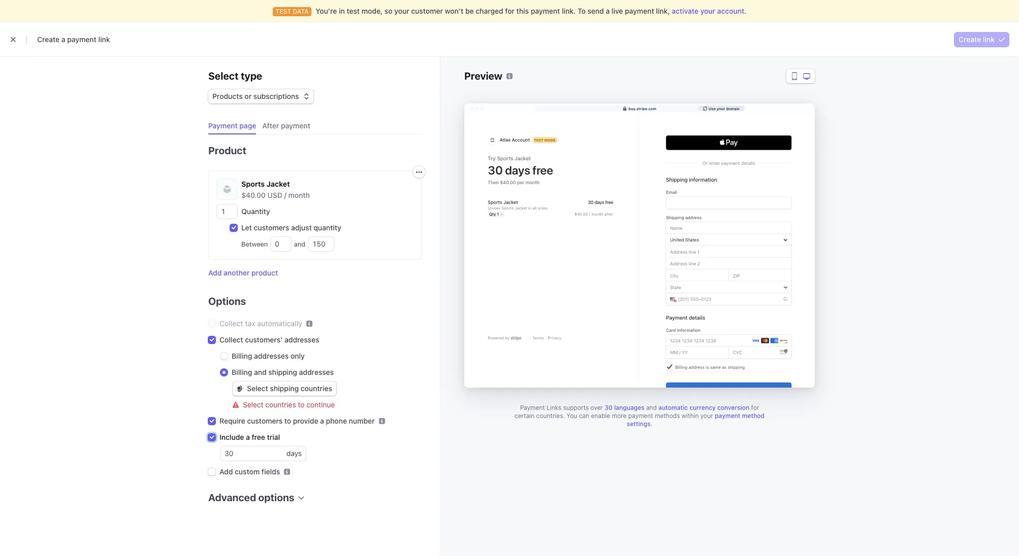 Task type: describe. For each thing, give the bounding box(es) containing it.
conversion
[[717, 404, 750, 412]]

$40.00
[[241, 191, 266, 200]]

1 link from the left
[[98, 35, 110, 44]]

payment for payment page
[[208, 121, 238, 130]]

number
[[349, 417, 375, 426]]

payment method settings link
[[627, 413, 765, 428]]

won't
[[445, 7, 464, 15]]

certain
[[515, 413, 535, 420]]

type
[[241, 70, 262, 82]]

Minimum adjustable quantity number field
[[271, 237, 291, 252]]

select shipping countries
[[247, 385, 332, 393]]

quantity
[[241, 207, 270, 216]]

let
[[241, 224, 252, 232]]

Quantity number field
[[217, 205, 237, 219]]

payment page
[[208, 121, 256, 130]]

0 horizontal spatial and
[[254, 368, 267, 377]]

select for select shipping countries
[[247, 385, 268, 393]]

billing and shipping addresses
[[232, 368, 334, 377]]

currency
[[690, 404, 716, 412]]

select countries to continue
[[243, 401, 335, 410]]

link,
[[656, 7, 670, 15]]

create link
[[959, 35, 995, 44]]

quantity
[[314, 224, 341, 232]]

within
[[682, 413, 699, 420]]

tax
[[245, 320, 255, 328]]

/
[[284, 191, 286, 200]]

30
[[605, 404, 613, 412]]

2 vertical spatial addresses
[[299, 368, 334, 377]]

create for create a payment link
[[37, 35, 60, 44]]

you're
[[316, 7, 337, 15]]

between
[[241, 240, 270, 248]]

billing for billing addresses only
[[232, 352, 252, 361]]

let customers adjust quantity
[[241, 224, 341, 232]]

add for add another product
[[208, 269, 222, 277]]

method
[[742, 413, 765, 420]]

add another product
[[208, 269, 278, 277]]

1 vertical spatial addresses
[[254, 352, 289, 361]]

automatic currency conversion link
[[659, 404, 750, 412]]

select shipping countries button
[[233, 382, 336, 396]]

customers for let
[[254, 224, 289, 232]]

live
[[612, 7, 623, 15]]

after
[[262, 121, 279, 130]]

products or subscriptions
[[212, 92, 299, 101]]

select countries to continue alert
[[233, 400, 422, 411]]

advanced options button
[[204, 486, 305, 506]]

more
[[612, 413, 627, 420]]

over
[[591, 404, 603, 412]]

for certain countries. you can enable more payment methods within your
[[515, 404, 759, 420]]

continue
[[306, 401, 335, 410]]

mode,
[[362, 7, 383, 15]]

advanced
[[208, 492, 256, 504]]

test
[[347, 7, 360, 15]]

2 horizontal spatial and
[[646, 404, 657, 412]]

days
[[286, 450, 302, 458]]

phone
[[326, 417, 347, 426]]

activate your account link
[[672, 7, 744, 15]]

select for select type
[[208, 70, 239, 82]]

activate
[[672, 7, 699, 15]]

to for provide
[[284, 417, 291, 426]]

svg image inside select shipping countries button
[[237, 386, 243, 392]]

or
[[245, 92, 252, 101]]

send
[[588, 7, 604, 15]]

add for add custom fields
[[219, 468, 233, 477]]

sports jacket $40.00 usd / month
[[241, 180, 310, 200]]

customers'
[[245, 336, 283, 344]]

your right the "activate"
[[701, 7, 715, 15]]

only
[[291, 352, 305, 361]]

your inside for certain countries. you can enable more payment methods within your
[[701, 413, 713, 420]]

billing addresses only
[[232, 352, 305, 361]]

your inside 'button'
[[717, 106, 725, 111]]

automatically
[[257, 320, 302, 328]]

can
[[579, 413, 589, 420]]

advanced options
[[208, 492, 294, 504]]

payment link settings tab list
[[204, 118, 422, 135]]

month
[[288, 191, 310, 200]]

customer
[[411, 7, 443, 15]]

options
[[208, 296, 246, 307]]



Task type: locate. For each thing, give the bounding box(es) containing it.
payment method settings
[[627, 413, 765, 428]]

0 vertical spatial and
[[292, 240, 307, 248]]

1 vertical spatial svg image
[[237, 386, 243, 392]]

2 collect from the top
[[219, 336, 243, 344]]

days button
[[286, 447, 306, 461]]

to inside alert
[[298, 401, 305, 410]]

0 horizontal spatial to
[[284, 417, 291, 426]]

1 vertical spatial for
[[751, 404, 759, 412]]

add inside button
[[208, 269, 222, 277]]

select down "billing and shipping addresses"
[[247, 385, 268, 393]]

payment up certain
[[520, 404, 545, 412]]

1 vertical spatial .
[[651, 421, 653, 428]]

customers for require
[[247, 417, 283, 426]]

2 link from the left
[[983, 35, 995, 44]]

for up method
[[751, 404, 759, 412]]

add another product button
[[208, 268, 278, 278]]

languages
[[614, 404, 645, 412]]

2 create from the left
[[959, 35, 981, 44]]

your down automatic currency conversion link
[[701, 413, 713, 420]]

buy.stripe.com
[[629, 106, 656, 111]]

select inside the select countries to continue alert
[[243, 401, 264, 410]]

to down select countries to continue
[[284, 417, 291, 426]]

billing for billing and shipping addresses
[[232, 368, 252, 377]]

countries inside button
[[301, 385, 332, 393]]

you're in test mode, so your customer won't be charged for this payment link. to send a live payment link, activate your account .
[[316, 7, 747, 15]]

0 vertical spatial shipping
[[268, 368, 297, 377]]

products or subscriptions button
[[208, 87, 313, 104]]

1 horizontal spatial and
[[292, 240, 307, 248]]

billing down billing addresses only
[[232, 368, 252, 377]]

1 vertical spatial add
[[219, 468, 233, 477]]

sports
[[241, 180, 265, 189]]

1 vertical spatial collect
[[219, 336, 243, 344]]

countries up continue
[[301, 385, 332, 393]]

addresses up only
[[285, 336, 319, 344]]

link
[[98, 35, 110, 44], [983, 35, 995, 44]]

enable
[[591, 413, 610, 420]]

links
[[547, 404, 562, 412]]

payment inside the payment page button
[[208, 121, 238, 130]]

settings
[[627, 421, 651, 428]]

billing
[[232, 352, 252, 361], [232, 368, 252, 377]]

charged
[[476, 7, 503, 15]]

link inside button
[[983, 35, 995, 44]]

add left custom
[[219, 468, 233, 477]]

select inside select shipping countries button
[[247, 385, 268, 393]]

usd
[[268, 191, 282, 200]]

1 create from the left
[[37, 35, 60, 44]]

create inside button
[[959, 35, 981, 44]]

2 vertical spatial select
[[243, 401, 264, 410]]

for left this
[[505, 7, 515, 15]]

create a payment link
[[37, 35, 110, 44]]

another
[[224, 269, 250, 277]]

1 vertical spatial billing
[[232, 368, 252, 377]]

0 vertical spatial add
[[208, 269, 222, 277]]

supports
[[563, 404, 589, 412]]

30 languages link
[[605, 404, 645, 412]]

None number field
[[221, 447, 286, 461]]

collect
[[219, 320, 243, 328], [219, 336, 243, 344]]

include
[[219, 433, 244, 442]]

1 collect from the top
[[219, 320, 243, 328]]

payment for payment links supports over 30 languages and automatic currency conversion
[[520, 404, 545, 412]]

0 vertical spatial select
[[208, 70, 239, 82]]

2 billing from the top
[[232, 368, 252, 377]]

collect customers' addresses
[[219, 336, 319, 344]]

jacket
[[267, 180, 290, 189]]

custom
[[235, 468, 260, 477]]

to
[[578, 7, 586, 15]]

payment links supports over 30 languages and automatic currency conversion
[[520, 404, 750, 412]]

create for create link
[[959, 35, 981, 44]]

2 vertical spatial and
[[646, 404, 657, 412]]

0 horizontal spatial for
[[505, 7, 515, 15]]

adjust
[[291, 224, 312, 232]]

use
[[709, 106, 716, 111]]

page
[[239, 121, 256, 130]]

shipping up select shipping countries button
[[268, 368, 297, 377]]

require customers to provide a phone number
[[219, 417, 375, 426]]

add
[[208, 269, 222, 277], [219, 468, 233, 477]]

0 horizontal spatial payment
[[208, 121, 238, 130]]

1 vertical spatial and
[[254, 368, 267, 377]]

and down adjust
[[292, 240, 307, 248]]

countries down select shipping countries button
[[265, 401, 296, 410]]

0 horizontal spatial .
[[651, 421, 653, 428]]

for inside for certain countries. you can enable more payment methods within your
[[751, 404, 759, 412]]

to for continue
[[298, 401, 305, 410]]

1 horizontal spatial payment
[[520, 404, 545, 412]]

1 vertical spatial payment
[[520, 404, 545, 412]]

countries inside alert
[[265, 401, 296, 410]]

customers up the free
[[247, 417, 283, 426]]

0 horizontal spatial create
[[37, 35, 60, 44]]

domain
[[726, 106, 740, 111]]

payment inside payment method settings
[[715, 413, 741, 420]]

your right 'so'
[[394, 7, 409, 15]]

1 horizontal spatial .
[[744, 7, 747, 15]]

select type
[[208, 70, 262, 82]]

0 vertical spatial to
[[298, 401, 305, 410]]

automatic
[[659, 404, 688, 412]]

1 horizontal spatial link
[[983, 35, 995, 44]]

payment inside after payment button
[[281, 121, 310, 130]]

include a free trial
[[219, 433, 280, 442]]

none number field inside payment page tab panel
[[221, 447, 286, 461]]

create link button
[[955, 32, 1009, 47]]

payment page tab panel
[[200, 135, 425, 520]]

collect for collect customers' addresses
[[219, 336, 243, 344]]

after payment
[[262, 121, 310, 130]]

and
[[292, 240, 307, 248], [254, 368, 267, 377], [646, 404, 657, 412]]

0 vertical spatial payment
[[208, 121, 238, 130]]

1 horizontal spatial countries
[[301, 385, 332, 393]]

countries.
[[536, 413, 565, 420]]

0 vertical spatial addresses
[[285, 336, 319, 344]]

create
[[37, 35, 60, 44], [959, 35, 981, 44]]

0 horizontal spatial link
[[98, 35, 110, 44]]

addresses down only
[[299, 368, 334, 377]]

this
[[517, 7, 529, 15]]

payment left page
[[208, 121, 238, 130]]

add custom fields
[[219, 468, 280, 477]]

products
[[212, 92, 243, 101]]

select for select countries to continue
[[243, 401, 264, 410]]

0 horizontal spatial svg image
[[237, 386, 243, 392]]

billing down customers'
[[232, 352, 252, 361]]

1 vertical spatial countries
[[265, 401, 296, 410]]

payment inside for certain countries. you can enable more payment methods within your
[[628, 413, 653, 420]]

require
[[219, 417, 245, 426]]

1 vertical spatial shipping
[[270, 385, 299, 393]]

shipping inside button
[[270, 385, 299, 393]]

in
[[339, 7, 345, 15]]

Maximum adjustable quantity number field
[[308, 237, 334, 252]]

0 vertical spatial for
[[505, 7, 515, 15]]

0 vertical spatial .
[[744, 7, 747, 15]]

0 vertical spatial svg image
[[416, 169, 422, 176]]

for
[[505, 7, 515, 15], [751, 404, 759, 412]]

to
[[298, 401, 305, 410], [284, 417, 291, 426]]

1 vertical spatial select
[[247, 385, 268, 393]]

.
[[744, 7, 747, 15], [651, 421, 653, 428]]

customers up minimum adjustable quantity number field
[[254, 224, 289, 232]]

svg image
[[416, 169, 422, 176], [237, 386, 243, 392]]

0 horizontal spatial countries
[[265, 401, 296, 410]]

and down billing addresses only
[[254, 368, 267, 377]]

preview
[[464, 70, 502, 82]]

1 horizontal spatial for
[[751, 404, 759, 412]]

collect for collect tax automatically
[[219, 320, 243, 328]]

select up require
[[243, 401, 264, 410]]

shipping down "billing and shipping addresses"
[[270, 385, 299, 393]]

addresses
[[285, 336, 319, 344], [254, 352, 289, 361], [299, 368, 334, 377]]

1 billing from the top
[[232, 352, 252, 361]]

fields
[[262, 468, 280, 477]]

0 vertical spatial collect
[[219, 320, 243, 328]]

so
[[385, 7, 393, 15]]

use your domain
[[709, 106, 740, 111]]

payment
[[208, 121, 238, 130], [520, 404, 545, 412]]

payment page button
[[204, 118, 262, 135]]

link.
[[562, 7, 576, 15]]

and up methods
[[646, 404, 657, 412]]

customers
[[254, 224, 289, 232], [247, 417, 283, 426]]

account
[[717, 7, 744, 15]]

you
[[567, 413, 577, 420]]

0 vertical spatial customers
[[254, 224, 289, 232]]

collect tax automatically
[[219, 320, 302, 328]]

subscriptions
[[253, 92, 299, 101]]

use your domain button
[[698, 106, 745, 111]]

collect left customers'
[[219, 336, 243, 344]]

shipping
[[268, 368, 297, 377], [270, 385, 299, 393]]

1 horizontal spatial create
[[959, 35, 981, 44]]

collect left tax
[[219, 320, 243, 328]]

select up products
[[208, 70, 239, 82]]

1 horizontal spatial to
[[298, 401, 305, 410]]

1 vertical spatial customers
[[247, 417, 283, 426]]

be
[[465, 7, 474, 15]]

0 vertical spatial countries
[[301, 385, 332, 393]]

select
[[208, 70, 239, 82], [247, 385, 268, 393], [243, 401, 264, 410]]

addresses down collect customers' addresses
[[254, 352, 289, 361]]

0 vertical spatial billing
[[232, 352, 252, 361]]

1 vertical spatial to
[[284, 417, 291, 426]]

to up require customers to provide a phone number
[[298, 401, 305, 410]]

1 horizontal spatial svg image
[[416, 169, 422, 176]]

product
[[252, 269, 278, 277]]

your right use
[[717, 106, 725, 111]]

add left another
[[208, 269, 222, 277]]



Task type: vqa. For each thing, say whether or not it's contained in the screenshot.
second the "Oct"
no



